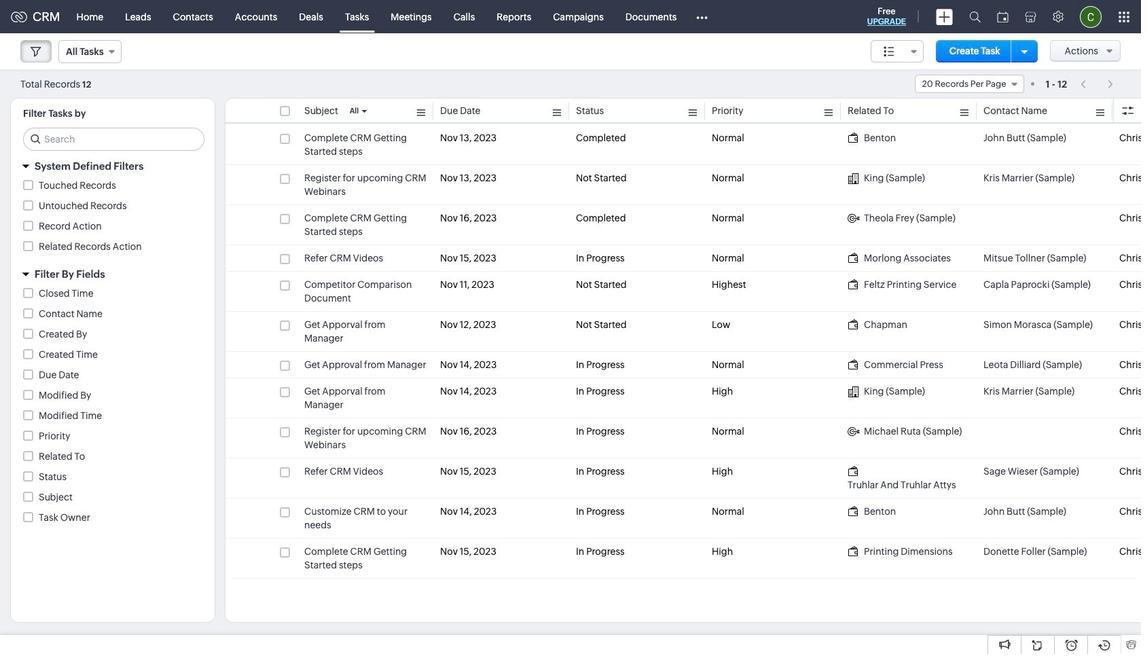 Task type: locate. For each thing, give the bounding box(es) containing it.
Search text field
[[24, 128, 204, 150]]

profile image
[[1080, 6, 1102, 28]]

navigation
[[1074, 74, 1121, 94]]

row group
[[226, 125, 1141, 579]]

None field
[[58, 40, 121, 63], [871, 40, 924, 62], [915, 75, 1024, 93], [58, 40, 121, 63], [915, 75, 1024, 93]]



Task type: describe. For each thing, give the bounding box(es) containing it.
size image
[[884, 46, 895, 58]]

none field size
[[871, 40, 924, 62]]

search element
[[961, 0, 989, 33]]

create menu element
[[928, 0, 961, 33]]

logo image
[[11, 11, 27, 22]]

search image
[[969, 11, 981, 22]]

profile element
[[1072, 0, 1110, 33]]

create menu image
[[936, 8, 953, 25]]

Other Modules field
[[688, 6, 717, 28]]

calendar image
[[997, 11, 1009, 22]]



